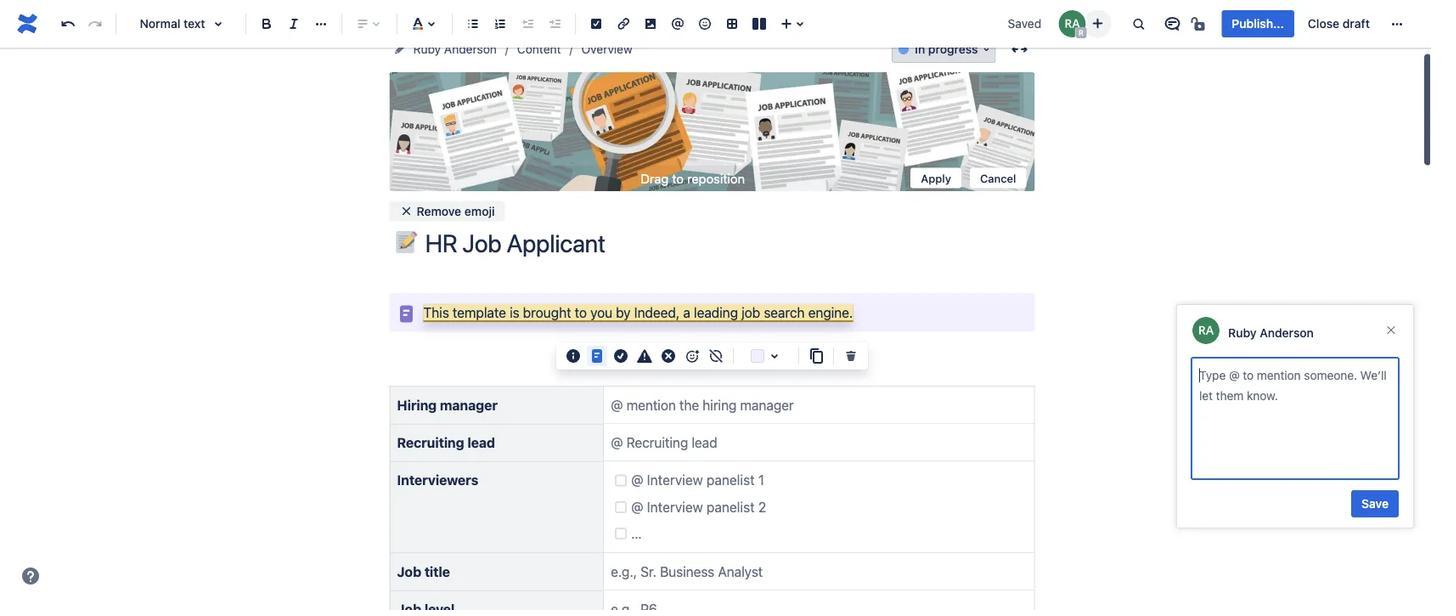 Task type: describe. For each thing, give the bounding box(es) containing it.
layouts image
[[749, 14, 770, 34]]

close draft button
[[1298, 10, 1381, 37]]

1 vertical spatial anderson
[[1260, 325, 1314, 339]]

bold ⌘b image
[[257, 14, 277, 34]]

remove emoji image
[[706, 346, 726, 366]]

job title
[[397, 563, 450, 579]]

confluence image
[[14, 10, 41, 37]]

emoji image
[[695, 14, 715, 34]]

info image
[[563, 346, 584, 366]]

invite to edit image
[[1088, 13, 1108, 34]]

bullet list ⌘⇧8 image
[[463, 14, 483, 34]]

remove emoji image
[[400, 204, 413, 218]]

1 horizontal spatial to
[[672, 171, 684, 186]]

error image
[[658, 346, 679, 366]]

content
[[517, 42, 561, 56]]

lead
[[468, 434, 495, 451]]

no restrictions image
[[1190, 14, 1210, 34]]

remove emoji
[[417, 204, 495, 218]]

numbered list ⌘⇧7 image
[[490, 14, 511, 34]]

brought
[[523, 304, 571, 320]]

draft
[[1343, 17, 1370, 31]]

0 horizontal spatial to
[[575, 304, 587, 320]]

emoji
[[465, 204, 495, 218]]

1 vertical spatial ruby anderson
[[1229, 325, 1314, 339]]

undo ⌘z image
[[58, 14, 78, 34]]

job
[[397, 563, 421, 579]]

more formatting image
[[311, 14, 331, 34]]

this
[[424, 304, 449, 320]]

close draft
[[1308, 17, 1370, 31]]

table image
[[722, 14, 743, 34]]

leading
[[694, 304, 738, 320]]

success image
[[611, 346, 631, 366]]

remove image
[[841, 346, 861, 366]]

more image
[[1387, 14, 1408, 34]]

text
[[184, 17, 205, 31]]

recruiting lead
[[397, 434, 495, 451]]

drag
[[641, 171, 669, 186]]

make page full-width image
[[1010, 39, 1030, 59]]

indeed,
[[634, 304, 680, 320]]

move this page image
[[393, 42, 407, 56]]

0 vertical spatial ruby anderson image
[[1059, 10, 1086, 37]]

mention image
[[668, 14, 688, 34]]

you
[[591, 304, 613, 320]]

normal text
[[140, 17, 205, 31]]

:pencil: image
[[395, 231, 418, 253]]

comment icon image
[[1163, 14, 1183, 34]]

content link
[[517, 39, 561, 59]]

save
[[1362, 497, 1389, 511]]

by
[[616, 304, 631, 320]]

recruiting
[[397, 434, 464, 451]]

interviewers
[[397, 472, 479, 488]]



Task type: vqa. For each thing, say whether or not it's contained in the screenshot.
Blog Post
no



Task type: locate. For each thing, give the bounding box(es) containing it.
ruby anderson link
[[413, 39, 497, 59], [1229, 325, 1314, 339]]

to
[[672, 171, 684, 186], [575, 304, 587, 320]]

0 horizontal spatial ruby
[[413, 42, 441, 56]]

redo ⌘⇧z image
[[85, 14, 105, 34]]

0 horizontal spatial ruby anderson link
[[413, 39, 497, 59]]

title
[[425, 563, 450, 579]]

ruby anderson
[[413, 42, 497, 56], [1229, 325, 1314, 339]]

close
[[1308, 17, 1340, 31]]

1 vertical spatial ruby
[[1229, 325, 1257, 339]]

close icon image
[[1385, 323, 1398, 337]]

confluence image
[[14, 10, 41, 37]]

0 vertical spatial ruby anderson link
[[413, 39, 497, 59]]

this template is brought to you by indeed, a leading job search engine.
[[424, 304, 853, 320]]

add image, video, or file image
[[641, 14, 661, 34]]

0 vertical spatial ruby anderson
[[413, 42, 497, 56]]

cancel
[[980, 172, 1017, 184]]

editor add emoji image
[[682, 346, 703, 366]]

a
[[683, 304, 691, 320]]

warning image
[[635, 346, 655, 366]]

action item image
[[586, 14, 607, 34]]

remove emoji button
[[390, 201, 505, 221]]

hiring manager
[[397, 397, 498, 413]]

background color image
[[765, 346, 785, 366]]

1 horizontal spatial anderson
[[1260, 325, 1314, 339]]

panel note image
[[396, 304, 417, 324]]

copy image
[[806, 346, 827, 366]]

1 horizontal spatial ruby anderson link
[[1229, 325, 1314, 339]]

note image
[[587, 346, 607, 366]]

engine.
[[808, 304, 853, 320]]

0 vertical spatial to
[[672, 171, 684, 186]]

manager
[[440, 397, 498, 413]]

0 horizontal spatial ruby anderson image
[[1059, 10, 1086, 37]]

link image
[[613, 14, 634, 34]]

outdent ⇧tab image
[[517, 14, 538, 34]]

1 horizontal spatial main content area, start typing to enter text. text field
[[1200, 365, 1392, 472]]

1 horizontal spatial ruby anderson image
[[1193, 317, 1220, 344]]

ruby anderson image
[[1059, 10, 1086, 37], [1193, 317, 1220, 344]]

saved
[[1008, 17, 1042, 31]]

0 horizontal spatial ruby anderson
[[413, 42, 497, 56]]

:pencil: image
[[395, 231, 418, 253]]

overview link
[[582, 39, 633, 59]]

drag to reposition
[[641, 171, 745, 186]]

normal text button
[[123, 5, 239, 42]]

to left you
[[575, 304, 587, 320]]

save button
[[1352, 490, 1399, 517]]

1 horizontal spatial ruby anderson
[[1229, 325, 1314, 339]]

1 vertical spatial to
[[575, 304, 587, 320]]

0 horizontal spatial main content area, start typing to enter text. text field
[[379, 293, 1045, 610]]

publish... button
[[1222, 10, 1295, 37]]

Main content area, start typing to enter text. text field
[[379, 293, 1045, 610], [1200, 365, 1392, 472]]

job
[[742, 304, 761, 320]]

apply button
[[911, 168, 962, 188]]

1 vertical spatial ruby anderson link
[[1229, 325, 1314, 339]]

help image
[[20, 566, 41, 586]]

0 horizontal spatial anderson
[[444, 42, 497, 56]]

publish...
[[1232, 17, 1284, 31]]

main content area, start typing to enter text. text field containing this template is brought to you by indeed, a leading job search engine.
[[379, 293, 1045, 610]]

apply
[[921, 172, 951, 184]]

overview
[[582, 42, 633, 56]]

indent tab image
[[545, 14, 565, 34]]

template
[[453, 304, 506, 320]]

italic ⌘i image
[[284, 14, 304, 34]]

find and replace image
[[1129, 14, 1149, 34]]

remove
[[417, 204, 462, 218]]

anderson
[[444, 42, 497, 56], [1260, 325, 1314, 339]]

0 vertical spatial anderson
[[444, 42, 497, 56]]

1 horizontal spatial ruby
[[1229, 325, 1257, 339]]

1 vertical spatial ruby anderson image
[[1193, 317, 1220, 344]]

cancel button
[[970, 168, 1027, 188]]

reposition
[[687, 171, 745, 186]]

normal
[[140, 17, 180, 31]]

to right drag
[[672, 171, 684, 186]]

search
[[764, 304, 805, 320]]

hiring
[[397, 397, 437, 413]]

Give this page a title text field
[[425, 229, 1035, 257]]

0 vertical spatial ruby
[[413, 42, 441, 56]]

ruby
[[413, 42, 441, 56], [1229, 325, 1257, 339]]

is
[[510, 304, 520, 320]]



